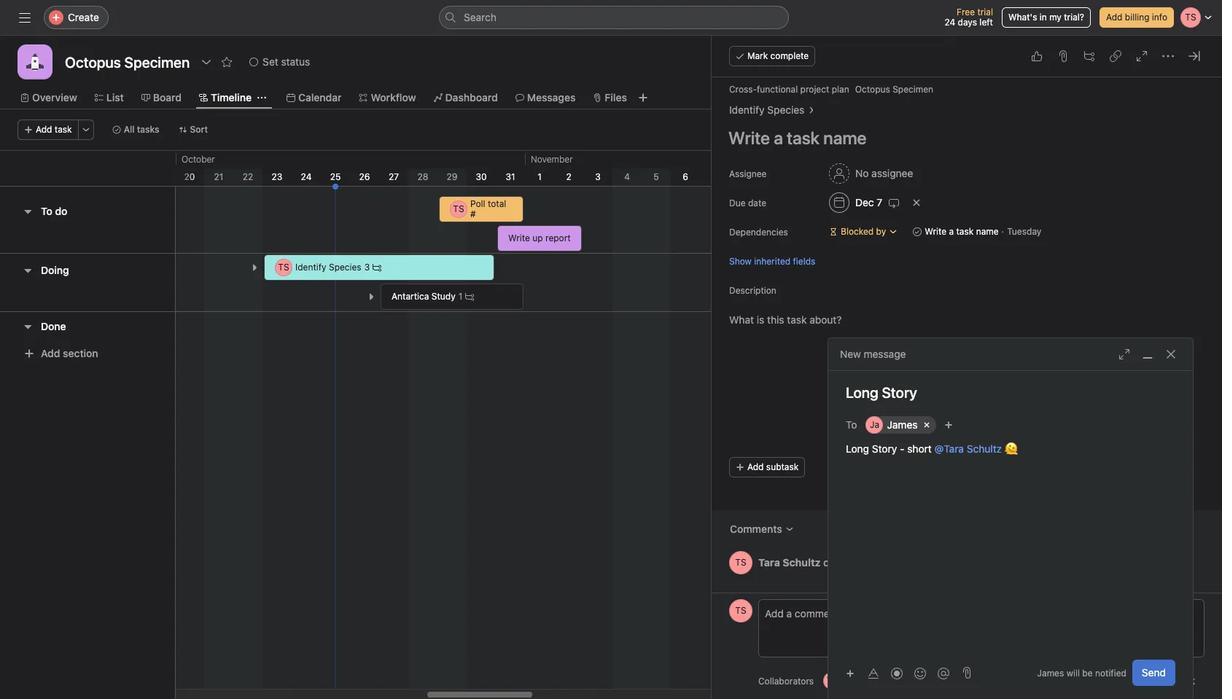 Task type: vqa. For each thing, say whether or not it's contained in the screenshot.
No assignee dropdown button
yes



Task type: describe. For each thing, give the bounding box(es) containing it.
done
[[41, 320, 66, 332]]

1 vertical spatial ts button
[[730, 600, 753, 623]]

to for to do
[[41, 205, 52, 217]]

collapse task list for the section done image
[[22, 321, 34, 332]]

add subtask button
[[730, 457, 806, 478]]

date
[[748, 198, 767, 209]]

create button
[[44, 6, 109, 29]]

#
[[471, 209, 476, 220]]

complete
[[771, 50, 809, 61]]

🫠
[[1005, 443, 1018, 455]]

dialog containing new message
[[829, 339, 1194, 700]]

search button
[[439, 6, 789, 29]]

billing
[[1126, 12, 1150, 23]]

calendar link
[[287, 90, 342, 106]]

november
[[531, 154, 573, 165]]

full screen image
[[1137, 50, 1148, 62]]

20
[[184, 171, 195, 182]]

assignee
[[872, 167, 914, 179]]

sort
[[190, 124, 208, 135]]

what's in my trial? button
[[1002, 7, 1091, 28]]

attachments: add a file to this task, image
[[1058, 50, 1069, 62]]

due date
[[730, 198, 767, 209]]

all tasks
[[124, 124, 159, 135]]

add section button
[[18, 341, 104, 367]]

add for add subtask
[[748, 462, 764, 473]]

add or remove collaborators image
[[891, 677, 900, 686]]

add for add section
[[41, 347, 60, 360]]

due
[[730, 198, 746, 209]]

add to starred image
[[221, 56, 233, 68]]

overview link
[[20, 90, 77, 106]]

add task button
[[18, 120, 79, 140]]

formatting image
[[868, 668, 880, 680]]

0 likes. click to like this task image
[[1032, 50, 1043, 62]]

dashboard
[[445, 91, 498, 104]]

27
[[389, 171, 399, 182]]

james for james
[[887, 419, 918, 431]]

5
[[654, 171, 659, 182]]

free
[[957, 7, 975, 18]]

workflow link
[[359, 90, 416, 106]]

dashboard link
[[434, 90, 498, 106]]

send
[[1142, 667, 1167, 679]]

dialog containing identify species
[[712, 36, 1223, 700]]

info
[[1153, 12, 1168, 23]]

tab actions image
[[257, 93, 266, 102]]

ts for the bottom 'ts' button
[[827, 676, 838, 686]]

dec 7 button
[[823, 190, 907, 216]]

clear due date image
[[913, 198, 922, 207]]

close image
[[1166, 349, 1177, 360]]

cross-
[[730, 84, 757, 95]]

write up report
[[508, 233, 571, 244]]

what's in my trial?
[[1009, 12, 1085, 23]]

write a task name
[[925, 226, 999, 237]]

add tab image
[[638, 92, 649, 104]]

0 horizontal spatial species
[[329, 262, 362, 273]]

what's
[[1009, 12, 1038, 23]]

total
[[488, 198, 507, 209]]

octopus
[[856, 84, 891, 95]]

show
[[730, 256, 752, 267]]

this
[[863, 556, 881, 569]]

mark complete button
[[730, 46, 816, 66]]

add another team, project, or person image
[[944, 421, 953, 430]]

be
[[1083, 668, 1093, 679]]

subtask
[[767, 462, 799, 473]]

all tasks button
[[106, 120, 166, 140]]

created
[[824, 556, 861, 569]]

28
[[418, 171, 429, 182]]

31
[[506, 171, 515, 182]]

26
[[359, 171, 370, 182]]

0 horizontal spatial 24
[[301, 171, 312, 182]]

21
[[214, 171, 224, 182]]

add for add task
[[36, 124, 52, 135]]

doing button
[[41, 258, 69, 284]]

close details image
[[1189, 50, 1201, 62]]

repeats image
[[889, 197, 900, 209]]

antartica study
[[392, 291, 456, 302]]

do
[[55, 205, 67, 217]]

2 vertical spatial ts button
[[824, 673, 841, 690]]

more actions image
[[81, 125, 90, 134]]

by
[[877, 226, 887, 237]]

a
[[949, 226, 954, 237]]

add for add billing info
[[1107, 12, 1123, 23]]

october
[[182, 154, 215, 165]]

expand sidebar image
[[19, 12, 31, 23]]

leave task
[[1144, 675, 1196, 687]]

poll total #
[[471, 198, 507, 220]]

identify inside main content
[[730, 104, 765, 116]]

plan
[[832, 84, 850, 95]]

collapse task list for the section to do image
[[22, 206, 34, 217]]

0 horizontal spatial identify
[[295, 262, 327, 273]]

set
[[263, 55, 278, 68]]

cross-functional project plan octopus specimen
[[730, 84, 934, 95]]

no assignee
[[856, 167, 914, 179]]

show inherited fields
[[730, 256, 816, 267]]

1 horizontal spatial species
[[768, 104, 805, 116]]

copy task link image
[[1110, 50, 1122, 62]]

write for write a task name
[[925, 226, 947, 237]]

dec
[[856, 196, 874, 209]]

to do
[[41, 205, 67, 217]]

dependencies
[[730, 227, 788, 238]]

leftcount image
[[466, 293, 474, 301]]

add billing info
[[1107, 12, 1168, 23]]

set status
[[263, 55, 310, 68]]

name
[[977, 226, 999, 237]]

more actions for this task image
[[1163, 50, 1175, 62]]

Task Name text field
[[719, 121, 1205, 155]]

0 horizontal spatial schultz
[[783, 556, 821, 569]]

insert an object image
[[846, 669, 855, 678]]

add subtask image
[[1084, 50, 1096, 62]]

1 horizontal spatial schultz
[[967, 443, 1002, 455]]

project
[[801, 84, 830, 95]]

trial
[[978, 7, 994, 18]]

blocked by button
[[823, 222, 905, 242]]

search list box
[[439, 6, 789, 29]]



Task type: locate. For each thing, give the bounding box(es) containing it.
24 inside free trial 24 days left
[[945, 17, 956, 28]]

tara
[[759, 556, 780, 569]]

comments
[[730, 523, 783, 535]]

0 vertical spatial 1
[[538, 171, 542, 182]]

task right this
[[884, 556, 904, 569]]

james row
[[866, 415, 1173, 438]]

ts inside main content
[[736, 557, 747, 568]]

create
[[68, 11, 99, 23]]

james left will
[[1038, 668, 1065, 679]]

specimen
[[893, 84, 934, 95]]

dialog
[[712, 36, 1223, 700], [829, 339, 1194, 700]]

james inside cell
[[887, 419, 918, 431]]

0 horizontal spatial james
[[887, 419, 918, 431]]

6
[[683, 171, 689, 182]]

1 vertical spatial 1
[[459, 291, 463, 302]]

show subtasks for task antartica study image
[[367, 293, 376, 301]]

add billing info button
[[1100, 7, 1175, 28]]

identify
[[730, 104, 765, 116], [295, 262, 327, 273]]

1 vertical spatial schultz
[[783, 556, 821, 569]]

1 horizontal spatial identify species
[[730, 104, 805, 116]]

7
[[877, 196, 883, 209]]

3
[[595, 171, 601, 182], [365, 262, 370, 273]]

sort button
[[172, 120, 215, 140]]

add left the subtask
[[748, 462, 764, 473]]

toolbar
[[840, 663, 957, 684]]

24
[[945, 17, 956, 28], [301, 171, 312, 182]]

all
[[124, 124, 135, 135]]

1 horizontal spatial to
[[846, 418, 858, 431]]

board link
[[141, 90, 182, 106]]

no
[[856, 167, 869, 179]]

1 vertical spatial james
[[1038, 668, 1065, 679]]

show options image
[[201, 56, 212, 68]]

dec 7
[[856, 196, 883, 209]]

to left ja
[[846, 418, 858, 431]]

ts for 'ts' button to the middle
[[736, 606, 747, 616]]

mark complete
[[748, 50, 809, 61]]

overview
[[32, 91, 77, 104]]

tasks
[[137, 124, 159, 135]]

add inside add section button
[[41, 347, 60, 360]]

add down overview link
[[36, 124, 52, 135]]

schultz left 🫠 at the bottom right of the page
[[967, 443, 1002, 455]]

to
[[41, 205, 52, 217], [846, 418, 858, 431]]

1 horizontal spatial write
[[925, 226, 947, 237]]

0 vertical spatial 24
[[945, 17, 956, 28]]

species left leftcount image
[[329, 262, 362, 273]]

1 horizontal spatial james
[[1038, 668, 1065, 679]]

doing
[[41, 264, 69, 276]]

ts button
[[730, 552, 753, 575], [730, 600, 753, 623], [824, 673, 841, 690]]

will
[[1067, 668, 1080, 679]]

None text field
[[61, 49, 193, 75]]

task left more actions 'image'
[[55, 124, 72, 135]]

functional
[[757, 84, 798, 95]]

board
[[153, 91, 182, 104]]

identify species left leftcount image
[[295, 262, 362, 273]]

0 vertical spatial ts button
[[730, 552, 753, 575]]

calendar
[[298, 91, 342, 104]]

long story - short @tara schultz 🫠
[[846, 443, 1018, 455]]

1 vertical spatial 3
[[365, 262, 370, 273]]

0 vertical spatial identify species
[[730, 104, 805, 116]]

task right a
[[957, 226, 974, 237]]

messages
[[527, 91, 576, 104]]

task right leave
[[1175, 675, 1196, 687]]

octopus specimen link
[[856, 84, 934, 95]]

main content containing identify species
[[712, 77, 1223, 593]]

task inside leave task button
[[1175, 675, 1196, 687]]

0 horizontal spatial to
[[41, 205, 52, 217]]

Add subject text field
[[829, 383, 1194, 403]]

to for to
[[846, 418, 858, 431]]

0 vertical spatial identify
[[730, 104, 765, 116]]

short
[[908, 443, 932, 455]]

0 horizontal spatial identify species
[[295, 262, 362, 273]]

25
[[330, 171, 341, 182]]

1 left leftcount icon
[[459, 291, 463, 302]]

minimize image
[[1142, 349, 1154, 360]]

comments button
[[721, 517, 804, 543]]

identify down the cross-
[[730, 104, 765, 116]]

1 inside november 1
[[538, 171, 542, 182]]

write
[[925, 226, 947, 237], [508, 233, 530, 244]]

0 vertical spatial schultz
[[967, 443, 1002, 455]]

to inside dialog
[[846, 418, 858, 431]]

identify species link
[[730, 102, 805, 118]]

collapse task list for the section doing image
[[22, 265, 34, 276]]

task inside add task button
[[55, 124, 72, 135]]

@tara schultz link
[[935, 443, 1002, 455]]

to do button
[[41, 198, 67, 225]]

0 vertical spatial species
[[768, 104, 805, 116]]

collaborators
[[759, 676, 814, 687]]

3 left leftcount image
[[365, 262, 370, 273]]

species
[[768, 104, 805, 116], [329, 262, 362, 273]]

send button
[[1133, 660, 1176, 686]]

tara schultz created this task
[[759, 556, 904, 569]]

add left billing
[[1107, 12, 1123, 23]]

0 horizontal spatial write
[[508, 233, 530, 244]]

set status button
[[243, 52, 317, 72]]

1 horizontal spatial 1
[[538, 171, 542, 182]]

leftcount image
[[373, 263, 382, 272]]

in
[[1040, 12, 1047, 23]]

james cell
[[866, 417, 936, 434]]

poll
[[471, 198, 486, 209]]

1 down november
[[538, 171, 542, 182]]

list
[[106, 91, 124, 104]]

identify right show subtasks for task identify species icon
[[295, 262, 327, 273]]

up
[[533, 233, 543, 244]]

0 vertical spatial 3
[[595, 171, 601, 182]]

schultz right the tara
[[783, 556, 821, 569]]

story
[[872, 443, 897, 455]]

1 horizontal spatial 24
[[945, 17, 956, 28]]

add subtask
[[748, 462, 799, 473]]

assignee
[[730, 169, 767, 179]]

timeline link
[[199, 90, 252, 106]]

emoji image
[[915, 668, 926, 680]]

leave task button
[[1120, 668, 1205, 695]]

30
[[476, 171, 487, 182]]

@tara
[[935, 443, 964, 455]]

files
[[605, 91, 627, 104]]

add
[[1107, 12, 1123, 23], [36, 124, 52, 135], [41, 347, 60, 360], [748, 462, 764, 473]]

expand popout to full screen image
[[1119, 349, 1131, 360]]

29
[[447, 171, 458, 182]]

add section
[[41, 347, 98, 360]]

ts for the topmost 'ts' button
[[736, 557, 747, 568]]

0 vertical spatial james
[[887, 419, 918, 431]]

messages link
[[516, 90, 576, 106]]

1 vertical spatial species
[[329, 262, 362, 273]]

write left up
[[508, 233, 530, 244]]

blocked
[[841, 226, 874, 237]]

free trial 24 days left
[[945, 7, 994, 28]]

show subtasks for task identify species image
[[250, 263, 259, 272]]

november 1
[[531, 154, 573, 182]]

write for write up report
[[508, 233, 530, 244]]

at mention image
[[938, 668, 950, 680]]

rocket image
[[26, 53, 44, 71]]

to inside button
[[41, 205, 52, 217]]

22
[[243, 171, 253, 182]]

tuesday
[[1008, 226, 1042, 237]]

identify species down functional
[[730, 104, 805, 116]]

23
[[272, 171, 283, 182]]

24 right 23
[[301, 171, 312, 182]]

1 horizontal spatial identify
[[730, 104, 765, 116]]

inherited
[[754, 256, 791, 267]]

james up -
[[887, 419, 918, 431]]

add down done button
[[41, 347, 60, 360]]

add inside add billing info button
[[1107, 12, 1123, 23]]

antartica
[[392, 291, 429, 302]]

1 vertical spatial identify species
[[295, 262, 362, 273]]

3 left 4
[[595, 171, 601, 182]]

record a video image
[[891, 668, 903, 680]]

files link
[[593, 90, 627, 106]]

search
[[464, 11, 497, 23]]

1 vertical spatial identify
[[295, 262, 327, 273]]

0 vertical spatial to
[[41, 205, 52, 217]]

1 horizontal spatial 3
[[595, 171, 601, 182]]

to left do
[[41, 205, 52, 217]]

fields
[[793, 256, 816, 267]]

0 horizontal spatial 3
[[365, 262, 370, 273]]

write left a
[[925, 226, 947, 237]]

24 left days
[[945, 17, 956, 28]]

0 horizontal spatial 1
[[459, 291, 463, 302]]

james
[[887, 419, 918, 431], [1038, 668, 1065, 679]]

add inside add task button
[[36, 124, 52, 135]]

add inside add subtask "button"
[[748, 462, 764, 473]]

species down cross-functional project plan link
[[768, 104, 805, 116]]

1 vertical spatial 24
[[301, 171, 312, 182]]

description
[[730, 285, 777, 296]]

main content
[[712, 77, 1223, 593]]

1 vertical spatial to
[[846, 418, 858, 431]]

james for james will be notified
[[1038, 668, 1065, 679]]

status
[[281, 55, 310, 68]]

add task
[[36, 124, 72, 135]]

blocked by
[[841, 226, 887, 237]]



